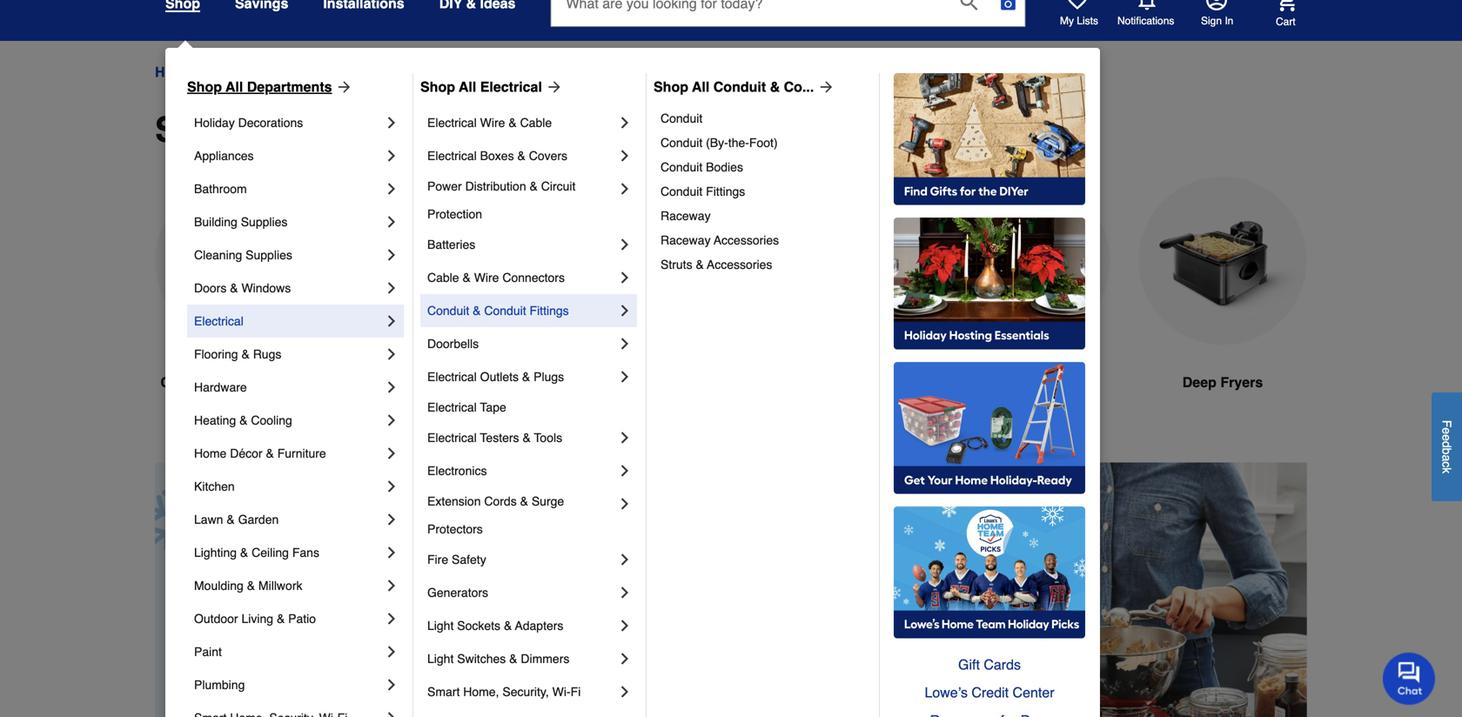 Task type: describe. For each thing, give the bounding box(es) containing it.
conduit fittings link
[[661, 179, 867, 204]]

outdoor
[[194, 612, 238, 626]]

0 vertical spatial wire
[[480, 116, 505, 130]]

1 vertical spatial cable
[[427, 271, 459, 285]]

lawn & garden
[[194, 513, 279, 527]]

conduit link
[[661, 106, 867, 131]]

living
[[242, 612, 273, 626]]

bodies
[[706, 160, 743, 174]]

paint
[[194, 645, 222, 659]]

small inside small appliances link
[[298, 64, 333, 80]]

d
[[1440, 441, 1454, 448]]

lowe's home team holiday picks. image
[[894, 507, 1086, 639]]

doors & windows
[[194, 281, 291, 295]]

chat invite button image
[[1383, 652, 1436, 705]]

building supplies link
[[194, 205, 383, 239]]

conduit for conduit
[[661, 111, 703, 125]]

1 vertical spatial small appliances
[[155, 110, 442, 150]]

shop all departments
[[187, 79, 332, 95]]

conduit for conduit & conduit fittings
[[427, 304, 469, 318]]

appliances inside small appliances link
[[337, 64, 404, 80]]

arrow right image for shop all departments
[[332, 78, 353, 96]]

2 horizontal spatial arrow right image
[[1275, 606, 1293, 624]]

home décor & furniture
[[194, 447, 326, 460]]

supplies for cleaning supplies
[[246, 248, 292, 262]]

& inside electrical outlets & plugs link
[[522, 370, 530, 384]]

security,
[[503, 685, 549, 699]]

cleaning supplies link
[[194, 239, 383, 272]]

countertop
[[160, 374, 235, 390]]

wi-
[[552, 685, 571, 699]]

cable & wire connectors
[[427, 271, 565, 285]]

& inside the flooring & rugs link
[[242, 347, 250, 361]]

lowe's home improvement account image
[[1206, 0, 1227, 10]]

fire safety link
[[427, 543, 616, 576]]

conduit bodies link
[[661, 155, 867, 179]]

conduit bodies
[[661, 160, 743, 174]]

chevron right image for extension cords & surge protectors
[[616, 495, 634, 513]]

lawn & garden link
[[194, 503, 383, 536]]

& inside extension cords & surge protectors
[[520, 494, 528, 508]]

doorbells link
[[427, 327, 616, 360]]

cable & wire connectors link
[[427, 261, 616, 294]]

light sockets & adapters
[[427, 619, 564, 633]]

plumbing link
[[194, 669, 383, 702]]

conduit for conduit (by-the-foot)
[[661, 136, 703, 150]]

heating & cooling link
[[194, 404, 383, 437]]

electrical outlets & plugs
[[427, 370, 564, 384]]

foot)
[[749, 136, 778, 150]]

camera image
[[1000, 0, 1017, 12]]

& inside conduit & conduit fittings link
[[473, 304, 481, 318]]

chevron right image for doors & windows
[[383, 279, 400, 297]]

doorbells
[[427, 337, 479, 351]]

flooring & rugs
[[194, 347, 282, 361]]

rugs
[[253, 347, 282, 361]]

decorations
[[238, 116, 303, 130]]

the-
[[728, 136, 749, 150]]

shop all electrical link
[[420, 77, 563, 97]]

conduit & conduit fittings
[[427, 304, 569, 318]]

holiday decorations
[[194, 116, 303, 130]]

holiday decorations link
[[194, 106, 383, 139]]

cart button
[[1252, 0, 1297, 29]]

chevron right image for flooring & rugs
[[383, 346, 400, 363]]

electrical outlets & plugs link
[[427, 360, 616, 393]]

advertisement region
[[155, 463, 1307, 717]]

accessories inside raceway accessories link
[[714, 233, 779, 247]]

hardware
[[194, 380, 247, 394]]

conduit down cable & wire connectors
[[484, 304, 526, 318]]

1 horizontal spatial fittings
[[706, 185, 745, 198]]

& inside electrical testers & tools link
[[523, 431, 531, 445]]

& inside 'moulding & millwork' link
[[247, 579, 255, 593]]

distribution
[[465, 179, 526, 193]]

covers
[[529, 149, 568, 163]]

light for light switches & dimmers
[[427, 652, 454, 666]]

power distribution & circuit protection
[[427, 179, 579, 221]]

ice
[[430, 374, 450, 390]]

conduit up the conduit link
[[714, 79, 766, 95]]

chevron right image for holiday decorations
[[383, 114, 400, 131]]

home,
[[463, 685, 499, 699]]

electrical tape link
[[427, 393, 634, 421]]

b
[[1440, 448, 1454, 455]]

chevron right image for paint
[[383, 643, 400, 661]]

chevron right image for electronics
[[616, 462, 634, 480]]

0 vertical spatial appliances link
[[209, 62, 283, 83]]

bathroom
[[194, 182, 247, 196]]

1 vertical spatial appliances link
[[194, 139, 383, 172]]

& inside lighting & ceiling fans link
[[240, 546, 248, 560]]

smart home, security, wi-fi
[[427, 685, 581, 699]]

kitchen
[[194, 480, 235, 494]]

& inside heating & cooling "link"
[[240, 413, 248, 427]]

chevron right image for light switches & dimmers
[[616, 650, 634, 668]]

struts & accessories
[[661, 258, 772, 272]]

fi
[[571, 685, 581, 699]]

cart
[[1276, 15, 1296, 28]]

1 e from the top
[[1440, 428, 1454, 434]]

shop all electrical
[[420, 79, 542, 95]]

electrical link
[[194, 305, 383, 338]]

& inside light sockets & adapters link
[[504, 619, 512, 633]]

lowe's home improvement notification center image
[[1137, 0, 1158, 10]]

light sockets & adapters link
[[427, 609, 616, 642]]

doors & windows link
[[194, 272, 383, 305]]

chevron right image for conduit & conduit fittings
[[616, 302, 634, 319]]

chevron right image for cleaning supplies
[[383, 246, 400, 264]]

my
[[1060, 15, 1074, 27]]

lighting & ceiling fans link
[[194, 536, 383, 569]]

electrical up the 'flooring'
[[194, 314, 244, 328]]

lowe's home improvement cart image
[[1276, 0, 1297, 11]]

chevron right image for kitchen
[[383, 478, 400, 495]]

toaster ovens link
[[548, 177, 717, 435]]

chevron right image for electrical wire & cable
[[616, 114, 634, 131]]

raceway accessories link
[[661, 228, 867, 252]]

(by-
[[706, 136, 728, 150]]

home for home
[[155, 64, 194, 80]]

lists
[[1077, 15, 1099, 27]]

& inside light switches & dimmers link
[[509, 652, 518, 666]]

conduit (by-the-foot) link
[[661, 131, 867, 155]]

electrical for electrical tape
[[427, 400, 477, 414]]

heating
[[194, 413, 236, 427]]

chevron right image for power distribution & circuit protection
[[616, 180, 634, 198]]

electronics
[[427, 464, 487, 478]]

doors
[[194, 281, 227, 295]]

chevron right image for doorbells
[[616, 335, 634, 353]]

chevron right image for generators
[[616, 584, 634, 602]]

shop all conduit & co...
[[654, 79, 814, 95]]

chevron right image for hardware
[[383, 379, 400, 396]]

small appliances link
[[298, 62, 404, 83]]

chevron right image for batteries
[[616, 236, 634, 253]]

k
[[1440, 467, 1454, 474]]

home décor & furniture link
[[194, 437, 383, 470]]

get your home holiday-ready. image
[[894, 362, 1086, 494]]

center
[[1013, 685, 1055, 701]]

building supplies
[[194, 215, 288, 229]]

cleaning
[[194, 248, 242, 262]]

electrical for electrical boxes & covers
[[427, 149, 477, 163]]

fire safety
[[427, 553, 486, 567]]

chevron right image for home décor & furniture
[[383, 445, 400, 462]]

& inside 'power distribution & circuit protection'
[[530, 179, 538, 193]]

chevron right image for outdoor living & patio
[[383, 610, 400, 628]]

sign in
[[1201, 15, 1234, 27]]



Task type: locate. For each thing, give the bounding box(es) containing it.
1 horizontal spatial shop
[[420, 79, 455, 95]]

lighting
[[194, 546, 237, 560]]

supplies up 'cleaning supplies'
[[241, 215, 288, 229]]

small appliances up 'holiday decorations' 'link'
[[298, 64, 404, 80]]

fittings down bodies
[[706, 185, 745, 198]]

all for electrical
[[459, 79, 476, 95]]

& inside outdoor living & patio link
[[277, 612, 285, 626]]

struts & accessories link
[[661, 252, 867, 277]]

e up d
[[1440, 428, 1454, 434]]

all up holiday decorations
[[226, 79, 243, 95]]

chevron right image for building supplies
[[383, 213, 400, 231]]

2 e from the top
[[1440, 434, 1454, 441]]

electrical up power
[[427, 149, 477, 163]]

home inside home décor & furniture link
[[194, 447, 227, 460]]

dimmers
[[521, 652, 570, 666]]

flooring & rugs link
[[194, 338, 383, 371]]

moulding & millwork
[[194, 579, 302, 593]]

building
[[194, 215, 237, 229]]

arrow right image inside "shop all departments" "link"
[[332, 78, 353, 96]]

appliances inside the 'appliances' link
[[194, 149, 254, 163]]

2 horizontal spatial all
[[692, 79, 710, 95]]

a silver-colored new air portable ice maker. image
[[352, 177, 521, 345]]

chevron right image
[[383, 114, 400, 131], [616, 114, 634, 131], [383, 147, 400, 165], [616, 180, 634, 198], [616, 269, 634, 286], [383, 279, 400, 297], [616, 302, 634, 319], [616, 368, 634, 386], [383, 379, 400, 396], [616, 429, 634, 447], [383, 445, 400, 462], [616, 462, 634, 480], [383, 511, 400, 528], [616, 551, 634, 568], [383, 577, 400, 595], [616, 617, 634, 635], [383, 643, 400, 661], [383, 676, 400, 694], [616, 683, 634, 701], [383, 709, 400, 717]]

shop inside "link"
[[187, 79, 222, 95]]

0 horizontal spatial all
[[226, 79, 243, 95]]

décor
[[230, 447, 263, 460]]

&
[[770, 79, 780, 95], [509, 116, 517, 130], [517, 149, 526, 163], [530, 179, 538, 193], [696, 258, 704, 272], [463, 271, 471, 285], [230, 281, 238, 295], [473, 304, 481, 318], [242, 347, 250, 361], [522, 370, 530, 384], [240, 413, 248, 427], [523, 431, 531, 445], [266, 447, 274, 460], [520, 494, 528, 508], [227, 513, 235, 527], [240, 546, 248, 560], [247, 579, 255, 593], [277, 612, 285, 626], [504, 619, 512, 633], [509, 652, 518, 666]]

1 vertical spatial fittings
[[530, 304, 569, 318]]

arrow right image for shop all electrical
[[542, 78, 563, 96]]

conduit up conduit bodies
[[661, 136, 703, 150]]

all up (by- on the top of the page
[[692, 79, 710, 95]]

flooring
[[194, 347, 238, 361]]

conduit for conduit fittings
[[661, 185, 703, 198]]

makers
[[454, 374, 502, 390]]

light up "smart"
[[427, 652, 454, 666]]

cable up covers
[[520, 116, 552, 130]]

accessories
[[714, 233, 779, 247], [707, 258, 772, 272]]

home
[[155, 64, 194, 80], [194, 447, 227, 460]]

0 horizontal spatial shop
[[187, 79, 222, 95]]

circuit
[[541, 179, 576, 193]]

small appliances
[[298, 64, 404, 80], [155, 110, 442, 150]]

power
[[427, 179, 462, 193]]

3 all from the left
[[692, 79, 710, 95]]

electrical down doorbells
[[427, 370, 477, 384]]

plugs
[[534, 370, 564, 384]]

e up b
[[1440, 434, 1454, 441]]

small up bathroom
[[155, 110, 248, 150]]

patio
[[288, 612, 316, 626]]

lowe's credit center
[[925, 685, 1055, 701]]

deep fryers link
[[1139, 177, 1307, 435]]

conduit & conduit fittings link
[[427, 294, 616, 327]]

Search Query text field
[[551, 0, 947, 26]]

1 raceway from the top
[[661, 209, 711, 223]]

0 horizontal spatial arrow right image
[[332, 78, 353, 96]]

& right the décor
[[266, 447, 274, 460]]

portable ice makers link
[[352, 177, 521, 435]]

& inside electrical boxes & covers link
[[517, 149, 526, 163]]

cable
[[520, 116, 552, 130], [427, 271, 459, 285]]

chevron right image for electrical testers & tools
[[616, 429, 634, 447]]

& inside electrical wire & cable link
[[509, 116, 517, 130]]

1 vertical spatial wire
[[474, 271, 499, 285]]

chevron right image for fire safety
[[616, 551, 634, 568]]

raceway down conduit fittings
[[661, 209, 711, 223]]

safety
[[452, 553, 486, 567]]

2 raceway from the top
[[661, 233, 711, 247]]

cards
[[984, 657, 1021, 673]]

1 horizontal spatial small
[[298, 64, 333, 80]]

& inside shop all conduit & co... link
[[770, 79, 780, 95]]

cooling
[[251, 413, 292, 427]]

raceway for raceway accessories
[[661, 233, 711, 247]]

appliances link down decorations
[[194, 139, 383, 172]]

f
[[1440, 420, 1454, 428]]

countertop microwaves link
[[155, 177, 324, 435]]

accessories up struts & accessories link
[[714, 233, 779, 247]]

1 vertical spatial light
[[427, 652, 454, 666]]

conduit up 'conduit (by-the-foot)' on the top
[[661, 111, 703, 125]]

holiday
[[194, 116, 235, 130]]

moulding & millwork link
[[194, 569, 383, 602]]

appliances down small appliances link
[[257, 110, 442, 150]]

1 vertical spatial accessories
[[707, 258, 772, 272]]

countertop microwaves
[[160, 374, 318, 390]]

adapters
[[515, 619, 564, 633]]

blenders link
[[942, 177, 1111, 435]]

shop up 'electrical wire & cable'
[[420, 79, 455, 95]]

shop for shop all electrical
[[420, 79, 455, 95]]

home for home décor & furniture
[[194, 447, 227, 460]]

1 vertical spatial home
[[194, 447, 227, 460]]

conduit up doorbells
[[427, 304, 469, 318]]

generators link
[[427, 576, 616, 609]]

& left "patio"
[[277, 612, 285, 626]]

accessories down raceway accessories
[[707, 258, 772, 272]]

0 vertical spatial raceway
[[661, 209, 711, 223]]

shop all departments link
[[187, 77, 353, 97]]

appliances link
[[209, 62, 283, 83], [194, 139, 383, 172]]

a chefman stainless steel deep fryer. image
[[1139, 177, 1307, 345]]

0 vertical spatial light
[[427, 619, 454, 633]]

conduit
[[714, 79, 766, 95], [661, 111, 703, 125], [661, 136, 703, 150], [661, 160, 703, 174], [661, 185, 703, 198], [427, 304, 469, 318], [484, 304, 526, 318]]

wire up conduit & conduit fittings
[[474, 271, 499, 285]]

& down batteries
[[463, 271, 471, 285]]

toaster
[[585, 374, 634, 390]]

supplies up windows
[[246, 248, 292, 262]]

light down generators
[[427, 619, 454, 633]]

lowe's
[[925, 685, 968, 701]]

0 vertical spatial accessories
[[714, 233, 779, 247]]

conduit down conduit bodies
[[661, 185, 703, 198]]

& left "rugs"
[[242, 347, 250, 361]]

1 horizontal spatial arrow right image
[[542, 78, 563, 96]]

& left millwork
[[247, 579, 255, 593]]

chevron right image for lighting & ceiling fans
[[383, 544, 400, 561]]

light for light sockets & adapters
[[427, 619, 454, 633]]

light inside light sockets & adapters link
[[427, 619, 454, 633]]

chevron right image for heating & cooling
[[383, 412, 400, 429]]

& left 'co...'
[[770, 79, 780, 95]]

f e e d b a c k button
[[1432, 392, 1462, 501]]

hardware link
[[194, 371, 383, 404]]

chevron right image for plumbing
[[383, 676, 400, 694]]

0 vertical spatial cable
[[520, 116, 552, 130]]

ovens
[[638, 374, 681, 390]]

1 vertical spatial supplies
[[246, 248, 292, 262]]

fans
[[292, 546, 319, 560]]

& right sockets
[[504, 619, 512, 633]]

supplies for building supplies
[[241, 215, 288, 229]]

2 all from the left
[[459, 79, 476, 95]]

& left plugs
[[522, 370, 530, 384]]

0 vertical spatial fittings
[[706, 185, 745, 198]]

arrow right image
[[332, 78, 353, 96], [542, 78, 563, 96], [1275, 606, 1293, 624]]

electrical boxes & covers
[[427, 149, 568, 163]]

find gifts for the diyer. image
[[894, 73, 1086, 205]]

& inside lawn & garden link
[[227, 513, 235, 527]]

0 vertical spatial home
[[155, 64, 194, 80]]

chevron right image for lawn & garden
[[383, 511, 400, 528]]

electrical for electrical wire & cable
[[427, 116, 477, 130]]

accessories inside struts & accessories link
[[707, 258, 772, 272]]

raceway up struts
[[661, 233, 711, 247]]

cleaning supplies
[[194, 248, 292, 262]]

a gray and stainless steel ninja air fryer. image
[[745, 177, 914, 345]]

all up 'electrical wire & cable'
[[459, 79, 476, 95]]

2 shop from the left
[[420, 79, 455, 95]]

1 vertical spatial small
[[155, 110, 248, 150]]

electrical down ice
[[427, 400, 477, 414]]

& left circuit
[[530, 179, 538, 193]]

fittings down connectors
[[530, 304, 569, 318]]

chevron right image for light sockets & adapters
[[616, 617, 634, 635]]

protectors
[[427, 522, 483, 536]]

light switches & dimmers link
[[427, 642, 616, 675]]

sign
[[1201, 15, 1222, 27]]

a black and stainless steel countertop microwave. image
[[155, 177, 324, 345]]

shop up holiday
[[187, 79, 222, 95]]

0 horizontal spatial small
[[155, 110, 248, 150]]

raceway link
[[661, 204, 867, 228]]

electrical up electronics
[[427, 431, 477, 445]]

deep
[[1183, 374, 1217, 390]]

chevron right image for moulding & millwork
[[383, 577, 400, 595]]

1 horizontal spatial all
[[459, 79, 476, 95]]

wire up boxes
[[480, 116, 505, 130]]

chevron right image
[[616, 147, 634, 165], [383, 180, 400, 198], [383, 213, 400, 231], [616, 236, 634, 253], [383, 246, 400, 264], [383, 313, 400, 330], [616, 335, 634, 353], [383, 346, 400, 363], [383, 412, 400, 429], [383, 478, 400, 495], [616, 495, 634, 513], [383, 544, 400, 561], [616, 584, 634, 602], [383, 610, 400, 628], [616, 650, 634, 668]]

0 vertical spatial small appliances
[[298, 64, 404, 80]]

conduit fittings
[[661, 185, 745, 198]]

1 light from the top
[[427, 619, 454, 633]]

conduit up conduit fittings
[[661, 160, 703, 174]]

electrical testers & tools
[[427, 431, 562, 445]]

2 horizontal spatial shop
[[654, 79, 689, 95]]

electrical for electrical testers & tools
[[427, 431, 477, 445]]

wire
[[480, 116, 505, 130], [474, 271, 499, 285]]

& inside struts & accessories link
[[696, 258, 704, 272]]

lowe's home improvement lists image
[[1067, 0, 1088, 10]]

chevron right image for electrical outlets & plugs
[[616, 368, 634, 386]]

arrow right image
[[814, 78, 835, 96]]

chevron right image for appliances
[[383, 147, 400, 165]]

chevron right image for electrical
[[383, 313, 400, 330]]

& inside home décor & furniture link
[[266, 447, 274, 460]]

shop for shop all conduit & co...
[[654, 79, 689, 95]]

portable
[[371, 374, 426, 390]]

my lists
[[1060, 15, 1099, 27]]

small up 'holiday decorations' 'link'
[[298, 64, 333, 80]]

chevron right image for bathroom
[[383, 180, 400, 198]]

sockets
[[457, 619, 501, 633]]

chevron right image for cable & wire connectors
[[616, 269, 634, 286]]

search image
[[961, 0, 978, 10]]

appliances link up holiday decorations
[[209, 62, 283, 83]]

all inside "link"
[[226, 79, 243, 95]]

electrical for electrical outlets & plugs
[[427, 370, 477, 384]]

& right struts
[[696, 258, 704, 272]]

co...
[[784, 79, 814, 95]]

1 shop from the left
[[187, 79, 222, 95]]

3 shop from the left
[[654, 79, 689, 95]]

light switches & dimmers
[[427, 652, 570, 666]]

& right boxes
[[517, 149, 526, 163]]

& left tools
[[523, 431, 531, 445]]

& left dimmers
[[509, 652, 518, 666]]

holiday hosting essentials. image
[[894, 218, 1086, 350]]

tape
[[480, 400, 506, 414]]

electrical down shop all electrical
[[427, 116, 477, 130]]

electrical up electrical wire & cable link
[[480, 79, 542, 95]]

1 horizontal spatial cable
[[520, 116, 552, 130]]

millwork
[[258, 579, 302, 593]]

& inside cable & wire connectors link
[[463, 271, 471, 285]]

& left cooling
[[240, 413, 248, 427]]

& right lawn
[[227, 513, 235, 527]]

& down cable & wire connectors
[[473, 304, 481, 318]]

1 horizontal spatial home
[[194, 447, 227, 460]]

1 all from the left
[[226, 79, 243, 95]]

appliances up bathroom
[[194, 149, 254, 163]]

None search field
[[551, 0, 1026, 43]]

arrow right image inside shop all electrical link
[[542, 78, 563, 96]]

2 light from the top
[[427, 652, 454, 666]]

& right doors
[[230, 281, 238, 295]]

conduit for conduit bodies
[[661, 160, 703, 174]]

smart home, security, wi-fi link
[[427, 675, 616, 709]]

all for conduit
[[692, 79, 710, 95]]

paint link
[[194, 635, 383, 669]]

a stainless steel toaster oven. image
[[548, 177, 717, 345]]

0 horizontal spatial cable
[[427, 271, 459, 285]]

appliances up holiday decorations
[[209, 64, 283, 80]]

electrical wire & cable
[[427, 116, 552, 130]]

electronics link
[[427, 454, 616, 487]]

appliances right departments
[[337, 64, 404, 80]]

0 vertical spatial small
[[298, 64, 333, 80]]

all for departments
[[226, 79, 243, 95]]

cable down batteries
[[427, 271, 459, 285]]

chevron right image for electrical boxes & covers
[[616, 147, 634, 165]]

light inside light switches & dimmers link
[[427, 652, 454, 666]]

& up electrical boxes & covers link
[[509, 116, 517, 130]]

light
[[427, 619, 454, 633], [427, 652, 454, 666]]

& left ceiling on the left of page
[[240, 546, 248, 560]]

extension cords & surge protectors
[[427, 494, 568, 536]]

portable ice makers
[[371, 374, 502, 390]]

a gray ninja blender. image
[[942, 177, 1111, 345]]

furniture
[[277, 447, 326, 460]]

0 horizontal spatial fittings
[[530, 304, 569, 318]]

garden
[[238, 513, 279, 527]]

shop up 'conduit (by-the-foot)' on the top
[[654, 79, 689, 95]]

small appliances down departments
[[155, 110, 442, 150]]

connectors
[[503, 271, 565, 285]]

& right "cords"
[[520, 494, 528, 508]]

& inside doors & windows link
[[230, 281, 238, 295]]

fittings
[[706, 185, 745, 198], [530, 304, 569, 318]]

0 horizontal spatial home
[[155, 64, 194, 80]]

power distribution & circuit protection link
[[427, 172, 616, 228]]

raceway for raceway
[[661, 209, 711, 223]]

raceway accessories
[[661, 233, 779, 247]]

1 vertical spatial raceway
[[661, 233, 711, 247]]

moulding
[[194, 579, 244, 593]]

chevron right image for smart home, security, wi-fi
[[616, 683, 634, 701]]

shop for shop all departments
[[187, 79, 222, 95]]

0 vertical spatial supplies
[[241, 215, 288, 229]]



Task type: vqa. For each thing, say whether or not it's contained in the screenshot.
Why
no



